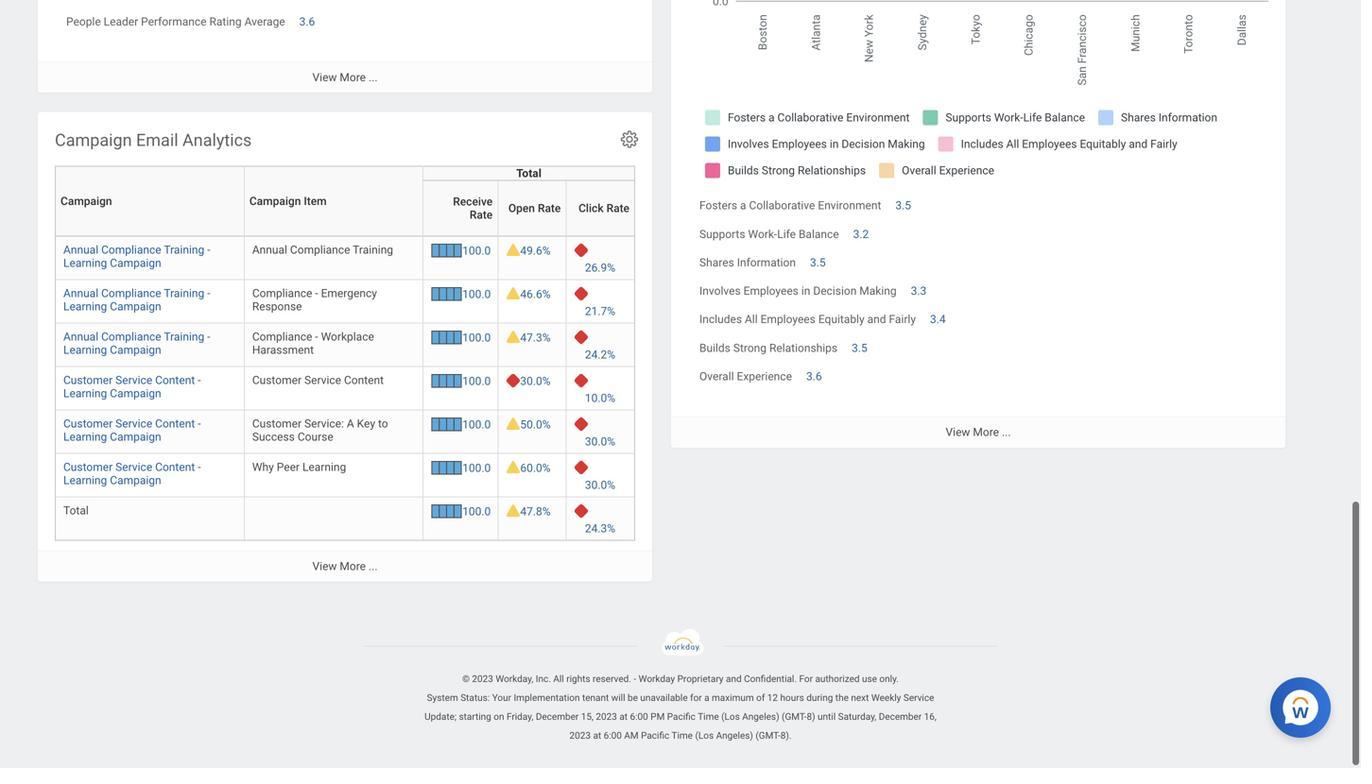 Task type: locate. For each thing, give the bounding box(es) containing it.
pacific down pm at the bottom left
[[641, 730, 670, 742]]

campaign for 30.0%
[[110, 387, 161, 400]]

2023 right 15,
[[596, 711, 617, 723]]

compliance
[[101, 244, 161, 257], [290, 244, 350, 257], [101, 287, 161, 300], [252, 287, 312, 300], [101, 331, 161, 344], [252, 331, 312, 344]]

3 100.0% button from the top
[[462, 331, 502, 346]]

2 vertical spatial view more ... link
[[38, 551, 652, 582]]

7 100.0% button from the top
[[462, 504, 502, 520]]

time
[[698, 711, 719, 723], [672, 730, 693, 742]]

success
[[252, 431, 295, 444]]

receive rate
[[453, 195, 493, 222]]

1 vertical spatial customer service content - learning campaign
[[63, 417, 201, 444]]

training
[[164, 244, 204, 257], [353, 244, 393, 257], [164, 287, 204, 300], [164, 331, 204, 344]]

100.0% button for 60.0%
[[462, 461, 502, 476]]

learning for 46.6%
[[63, 300, 107, 314]]

3.2
[[853, 228, 869, 241]]

2 vertical spatial 3.5 button
[[852, 341, 870, 356]]

3.6 right the average
[[299, 15, 315, 28]]

1 annual compliance training - learning campaign link from the top
[[63, 240, 210, 270]]

0 vertical spatial and
[[867, 313, 886, 326]]

2 vertical spatial annual compliance training - learning campaign link
[[63, 327, 210, 357]]

2 vertical spatial more
[[340, 560, 366, 573]]

... for top focus areas element
[[1002, 426, 1011, 439]]

service inside © 2023 workday, inc. all rights reserved. - workday proprietary and confidential. for authorized use only. system status: your implementation tenant will be unavailable for a maximum of 12 hours during the next weekly service update; starting on friday, december 15, 2023 at 6:00 pm pacific time (los angeles) (gmt-8) until saturday, december 16, 2023 at 6:00 am pacific time (los angeles) (gmt-8).
[[904, 693, 934, 704]]

annual compliance training element
[[252, 240, 393, 257]]

0 vertical spatial (los
[[721, 711, 740, 723]]

0 vertical spatial customer service content - learning campaign link
[[63, 370, 201, 400]]

includes all employees equitably and fairly
[[700, 313, 916, 326]]

view inside top focus areas element
[[946, 426, 970, 439]]

3 customer service content - learning campaign link from the top
[[63, 457, 201, 487]]

30.0% down the 47.3% button at the left top of page
[[520, 375, 551, 388]]

5 100.0% from the top
[[462, 418, 499, 432]]

3.6 inside employee experience vs performance element
[[299, 15, 315, 28]]

0 vertical spatial annual compliance training - learning campaign
[[63, 244, 210, 270]]

2 customer service content - learning campaign link from the top
[[63, 414, 201, 444]]

december down implementation at the bottom of the page
[[536, 711, 579, 723]]

2 annual compliance training - learning campaign link from the top
[[63, 283, 210, 314]]

0 horizontal spatial 2023
[[472, 674, 493, 685]]

... inside top focus areas element
[[1002, 426, 1011, 439]]

compliance - emergency response
[[252, 287, 377, 314]]

3.5 button down equitably
[[852, 341, 870, 356]]

100.0% for 49.6%
[[462, 244, 499, 258]]

1 vertical spatial customer service content - learning campaign link
[[63, 414, 201, 444]]

angeles) down 'of'
[[742, 711, 780, 723]]

annual compliance training - learning campaign link for response
[[63, 283, 210, 314]]

annual compliance training - learning campaign link
[[63, 240, 210, 270], [63, 283, 210, 314], [63, 327, 210, 357]]

footer containing © 2023 workday, inc. all rights reserved. - workday proprietary and confidential. for authorized use only. system status: your implementation tenant will be unavailable for a maximum of 12 hours during the next weekly service update; starting on friday, december 15, 2023 at 6:00 pm pacific time (los angeles) (gmt-8) until saturday, december 16, 2023 at 6:00 am pacific time (los angeles) (gmt-8).
[[0, 629, 1361, 746]]

your
[[492, 693, 511, 704]]

0 horizontal spatial all
[[553, 674, 564, 685]]

1 horizontal spatial (gmt-
[[782, 711, 807, 723]]

1 vertical spatial 30.0%
[[585, 435, 615, 449]]

customer for 60.0%
[[63, 461, 113, 474]]

more inside campaign email analytics element
[[340, 560, 366, 573]]

6 100.0% button from the top
[[462, 461, 502, 476]]

100.0% for 46.6%
[[462, 288, 499, 301]]

1 vertical spatial annual compliance training - learning campaign
[[63, 287, 210, 314]]

(los
[[721, 711, 740, 723], [695, 730, 714, 742]]

3 customer service content - learning campaign from the top
[[63, 461, 201, 487]]

to
[[378, 417, 388, 431]]

- inside compliance - emergency response
[[315, 287, 318, 300]]

1 vertical spatial annual compliance training - learning campaign link
[[63, 283, 210, 314]]

employees down information
[[744, 285, 799, 298]]

customer service: a key to success course element
[[252, 414, 388, 444]]

employees
[[744, 285, 799, 298], [761, 313, 816, 326]]

view inside campaign email analytics element
[[312, 560, 337, 573]]

100.0% for 47.3%
[[462, 331, 499, 345]]

1 horizontal spatial all
[[745, 313, 758, 326]]

training for annual compliance training
[[164, 244, 204, 257]]

1 vertical spatial 2023
[[596, 711, 617, 723]]

0 vertical spatial all
[[745, 313, 758, 326]]

2023 down 15,
[[570, 730, 591, 742]]

1 vertical spatial pacific
[[641, 730, 670, 742]]

2 vertical spatial view more ...
[[312, 560, 378, 573]]

0 vertical spatial view more ... link
[[38, 61, 652, 93]]

total element
[[63, 501, 89, 518]]

1 vertical spatial view more ...
[[946, 426, 1011, 439]]

30.0% up 24.3%
[[585, 479, 615, 492]]

3 annual compliance training - learning campaign from the top
[[63, 331, 210, 357]]

30.0%
[[520, 375, 551, 388], [585, 435, 615, 449], [585, 479, 615, 492]]

2 vertical spatial customer service content - learning campaign
[[63, 461, 201, 487]]

0 vertical spatial time
[[698, 711, 719, 723]]

content for 60.0%
[[155, 461, 195, 474]]

3.6 button for overall experience
[[806, 369, 825, 384]]

more for top focus areas element
[[973, 426, 999, 439]]

30.0% button down 10.0% button
[[585, 434, 618, 450]]

customer for 30.0%
[[63, 374, 113, 387]]

0 vertical spatial at
[[620, 711, 628, 723]]

0 vertical spatial 6:00
[[630, 711, 648, 723]]

2 vertical spatial 30.0%
[[585, 479, 615, 492]]

0 vertical spatial (gmt-
[[782, 711, 807, 723]]

1 horizontal spatial 3.5 button
[[852, 341, 870, 356]]

will
[[611, 693, 625, 704]]

compliance inside compliance - emergency response
[[252, 287, 312, 300]]

3.5 button for fosters a collaborative environment
[[896, 198, 914, 213]]

equitably
[[819, 313, 865, 326]]

supports work-life balance
[[700, 228, 839, 241]]

0 horizontal spatial 6:00
[[604, 730, 622, 742]]

3.6 down relationships
[[806, 370, 822, 383]]

2 december from the left
[[879, 711, 922, 723]]

5 100.0% button from the top
[[462, 417, 502, 433]]

1 vertical spatial 3.6
[[806, 370, 822, 383]]

rate right the click
[[607, 202, 630, 215]]

3.5 down balance
[[810, 256, 826, 269]]

and left 'fairly'
[[867, 313, 886, 326]]

at
[[620, 711, 628, 723], [593, 730, 601, 742]]

service for 50.0%
[[115, 417, 152, 431]]

customer service content - learning campaign link for customer service content
[[63, 370, 201, 400]]

7 100.0% from the top
[[462, 505, 499, 519]]

a
[[347, 417, 354, 431]]

0 horizontal spatial 3.6 button
[[299, 14, 318, 29]]

- for 60.0%
[[198, 461, 201, 474]]

all right inc.
[[553, 674, 564, 685]]

2 horizontal spatial 2023
[[596, 711, 617, 723]]

3 annual compliance training - learning campaign link from the top
[[63, 327, 210, 357]]

50.0%
[[520, 418, 551, 432]]

3.4 button
[[930, 312, 949, 327]]

involves
[[700, 285, 741, 298]]

30.0% down 10.0% button
[[585, 435, 615, 449]]

fairly
[[889, 313, 916, 326]]

2 vertical spatial view
[[312, 560, 337, 573]]

0 vertical spatial customer service content - learning campaign
[[63, 374, 201, 400]]

0 horizontal spatial december
[[536, 711, 579, 723]]

in
[[802, 285, 811, 298]]

all up strong
[[745, 313, 758, 326]]

0 horizontal spatial 3.5 button
[[810, 255, 829, 270]]

30.0% button
[[520, 374, 554, 389], [585, 434, 618, 450], [585, 478, 618, 493]]

1 vertical spatial view
[[946, 426, 970, 439]]

2 vertical spatial ...
[[369, 560, 378, 573]]

rate inside receive rate
[[470, 209, 493, 222]]

- inside © 2023 workday, inc. all rights reserved. - workday proprietary and confidential. for authorized use only. system status: your implementation tenant will be unavailable for a maximum of 12 hours during the next weekly service update; starting on friday, december 15, 2023 at 6:00 pm pacific time (los angeles) (gmt-8) until saturday, december 16, 2023 at 6:00 am pacific time (los angeles) (gmt-8).
[[634, 674, 636, 685]]

3 100.0% from the top
[[462, 331, 499, 345]]

4 100.0% button from the top
[[462, 374, 502, 389]]

0 vertical spatial ...
[[369, 71, 378, 84]]

1 vertical spatial 30.0% button
[[585, 434, 618, 450]]

0 vertical spatial pacific
[[667, 711, 696, 723]]

customer service content
[[252, 374, 384, 387]]

100.0% button for 46.6%
[[462, 287, 502, 302]]

47.3%
[[520, 331, 551, 345]]

at down 15,
[[593, 730, 601, 742]]

0 horizontal spatial (gmt-
[[756, 730, 781, 742]]

1 horizontal spatial 2023
[[570, 730, 591, 742]]

pacific
[[667, 711, 696, 723], [641, 730, 670, 742]]

1 100.0% button from the top
[[462, 244, 502, 259]]

all inside top focus areas element
[[745, 313, 758, 326]]

1 vertical spatial total
[[63, 504, 89, 518]]

- for 49.6%
[[207, 244, 210, 257]]

3.6 button for people leader performance rating average
[[299, 14, 318, 29]]

service:
[[304, 417, 344, 431]]

1 customer service content - learning campaign from the top
[[63, 374, 201, 400]]

0 vertical spatial 3.6
[[299, 15, 315, 28]]

1 customer service content - learning campaign link from the top
[[63, 370, 201, 400]]

2 horizontal spatial rate
[[607, 202, 630, 215]]

100.0% button
[[462, 244, 502, 259], [462, 287, 502, 302], [462, 331, 502, 346], [462, 374, 502, 389], [462, 417, 502, 433], [462, 461, 502, 476], [462, 504, 502, 520]]

view more ... inside employee experience vs performance element
[[312, 71, 378, 84]]

more inside top focus areas element
[[973, 426, 999, 439]]

customer inside customer service: a key to success course
[[252, 417, 302, 431]]

2 annual compliance training - learning campaign from the top
[[63, 287, 210, 314]]

3.6 inside top focus areas element
[[806, 370, 822, 383]]

shares information
[[700, 256, 796, 269]]

10.0%
[[585, 392, 615, 405]]

experience
[[737, 370, 792, 383]]

3.5 down equitably
[[852, 342, 868, 355]]

for
[[690, 693, 702, 704]]

1 vertical spatial view more ... link
[[671, 417, 1286, 448]]

6 100.0% from the top
[[462, 462, 499, 475]]

10.0% button
[[585, 391, 618, 406]]

30.0% button up 50.0%
[[520, 374, 554, 389]]

service for 60.0%
[[115, 461, 152, 474]]

why peer learning element
[[252, 457, 346, 474]]

1 vertical spatial (los
[[695, 730, 714, 742]]

1 horizontal spatial at
[[620, 711, 628, 723]]

course
[[298, 431, 333, 444]]

(los down for on the bottom of the page
[[695, 730, 714, 742]]

3.5 button down balance
[[810, 255, 829, 270]]

total
[[516, 167, 542, 180], [63, 504, 89, 518]]

response
[[252, 300, 302, 314]]

2023
[[472, 674, 493, 685], [596, 711, 617, 723], [570, 730, 591, 742]]

0 horizontal spatial at
[[593, 730, 601, 742]]

100.0% for 30.0%
[[462, 375, 499, 388]]

3.5 button right environment
[[896, 198, 914, 213]]

authorized
[[815, 674, 860, 685]]

a right for on the bottom of the page
[[704, 693, 710, 704]]

100.0% button for 47.3%
[[462, 331, 502, 346]]

2 vertical spatial 30.0% button
[[585, 478, 618, 493]]

3.4
[[930, 313, 946, 326]]

1 horizontal spatial a
[[740, 199, 746, 212]]

3.6 button right the average
[[299, 14, 318, 29]]

100.0% button for 49.6%
[[462, 244, 502, 259]]

customer service content - learning campaign for customer service content
[[63, 374, 201, 400]]

0 vertical spatial view
[[312, 71, 337, 84]]

0 vertical spatial employees
[[744, 285, 799, 298]]

1 horizontal spatial december
[[879, 711, 922, 723]]

update;
[[425, 711, 457, 723]]

1 vertical spatial (gmt-
[[756, 730, 781, 742]]

1 horizontal spatial and
[[867, 313, 886, 326]]

customer service content - learning campaign link
[[63, 370, 201, 400], [63, 414, 201, 444], [63, 457, 201, 487]]

learning for 49.6%
[[63, 257, 107, 270]]

content
[[155, 374, 195, 387], [344, 374, 384, 387], [155, 417, 195, 431], [155, 461, 195, 474]]

6:00
[[630, 711, 648, 723], [604, 730, 622, 742]]

content for 50.0%
[[155, 417, 195, 431]]

30.0% button up 24.3%
[[585, 478, 618, 493]]

view inside employee experience vs performance element
[[312, 71, 337, 84]]

view more ... inside campaign email analytics element
[[312, 560, 378, 573]]

3.3
[[911, 285, 927, 298]]

1 vertical spatial a
[[704, 693, 710, 704]]

annual for compliance - emergency response
[[63, 287, 98, 300]]

compliance - workplace harassment
[[252, 331, 374, 357]]

why
[[252, 461, 274, 474]]

workday,
[[496, 674, 533, 685]]

3.5 right environment
[[896, 199, 911, 212]]

view more ...
[[312, 71, 378, 84], [946, 426, 1011, 439], [312, 560, 378, 573]]

1 horizontal spatial total
[[516, 167, 542, 180]]

0 vertical spatial view more ...
[[312, 71, 378, 84]]

0 horizontal spatial 3.6
[[299, 15, 315, 28]]

1 vertical spatial all
[[553, 674, 564, 685]]

3.6 button inside employee experience vs performance element
[[299, 14, 318, 29]]

and up maximum
[[726, 674, 742, 685]]

3.3 button
[[911, 284, 930, 299]]

annual compliance training - learning campaign for harassment
[[63, 331, 210, 357]]

at down the will
[[620, 711, 628, 723]]

view more ... link
[[38, 61, 652, 93], [671, 417, 1286, 448], [38, 551, 652, 582]]

configure campaign email analytics image
[[619, 129, 640, 150]]

0 vertical spatial 30.0% button
[[520, 374, 554, 389]]

view more ... link for top focus areas element
[[671, 417, 1286, 448]]

customer service content - learning campaign
[[63, 374, 201, 400], [63, 417, 201, 444], [63, 461, 201, 487]]

30.0% button for 60.0%
[[585, 478, 618, 493]]

49.6%
[[520, 244, 551, 258]]

3.5 for builds strong relationships
[[852, 342, 868, 355]]

top focus areas element
[[671, 0, 1286, 448]]

6:00 left am
[[604, 730, 622, 742]]

annual for compliance - workplace harassment
[[63, 331, 98, 344]]

annual compliance training - learning campaign
[[63, 244, 210, 270], [63, 287, 210, 314], [63, 331, 210, 357]]

employees down involves employees in decision making
[[761, 313, 816, 326]]

service
[[115, 374, 152, 387], [304, 374, 341, 387], [115, 417, 152, 431], [115, 461, 152, 474], [904, 693, 934, 704]]

all
[[745, 313, 758, 326], [553, 674, 564, 685]]

2 100.0% button from the top
[[462, 287, 502, 302]]

1 vertical spatial and
[[726, 674, 742, 685]]

1 vertical spatial ...
[[1002, 426, 1011, 439]]

angeles)
[[742, 711, 780, 723], [716, 730, 753, 742]]

average
[[244, 15, 285, 28]]

2 horizontal spatial 3.5
[[896, 199, 911, 212]]

2023 right '©'
[[472, 674, 493, 685]]

2 customer service content - learning campaign from the top
[[63, 417, 201, 444]]

(gmt- down 12
[[756, 730, 781, 742]]

© 2023 workday, inc. all rights reserved. - workday proprietary and confidential. for authorized use only. system status: your implementation tenant will be unavailable for a maximum of 12 hours during the next weekly service update; starting on friday, december 15, 2023 at 6:00 pm pacific time (los angeles) (gmt-8) until saturday, december 16, 2023 at 6:00 am pacific time (los angeles) (gmt-8).
[[425, 674, 937, 742]]

angeles) down maximum
[[716, 730, 753, 742]]

0 vertical spatial total
[[516, 167, 542, 180]]

0 horizontal spatial a
[[704, 693, 710, 704]]

builds strong relationships
[[700, 342, 838, 355]]

1 vertical spatial 3.6 button
[[806, 369, 825, 384]]

builds
[[700, 342, 731, 355]]

a right fosters
[[740, 199, 746, 212]]

environment
[[818, 199, 881, 212]]

annual compliance training - learning campaign for response
[[63, 287, 210, 314]]

0 vertical spatial 3.6 button
[[299, 14, 318, 29]]

0 horizontal spatial 3.5
[[810, 256, 826, 269]]

47.8%
[[520, 505, 551, 519]]

campaign for 49.6%
[[110, 257, 161, 270]]

learning
[[63, 257, 107, 270], [63, 300, 107, 314], [63, 344, 107, 357], [63, 387, 107, 400], [63, 431, 107, 444], [302, 461, 346, 474], [63, 474, 107, 487]]

1 100.0% from the top
[[462, 244, 499, 258]]

rate
[[538, 202, 561, 215], [607, 202, 630, 215], [470, 209, 493, 222]]

next
[[851, 693, 869, 704]]

why peer learning
[[252, 461, 346, 474]]

making
[[860, 285, 897, 298]]

0 horizontal spatial time
[[672, 730, 693, 742]]

more inside employee experience vs performance element
[[340, 71, 366, 84]]

0 vertical spatial annual compliance training - learning campaign link
[[63, 240, 210, 270]]

4 100.0% from the top
[[462, 375, 499, 388]]

(los down maximum
[[721, 711, 740, 723]]

learning for 30.0%
[[63, 387, 107, 400]]

1 horizontal spatial 3.6
[[806, 370, 822, 383]]

rate right open
[[538, 202, 561, 215]]

pacific right pm at the bottom left
[[667, 711, 696, 723]]

21.7% button
[[585, 304, 618, 319]]

6:00 left pm at the bottom left
[[630, 711, 648, 723]]

- for 46.6%
[[207, 287, 210, 300]]

1 horizontal spatial 3.5
[[852, 342, 868, 355]]

1 vertical spatial more
[[973, 426, 999, 439]]

3.6 button down relationships
[[806, 369, 825, 384]]

2 100.0% from the top
[[462, 288, 499, 301]]

... inside employee experience vs performance element
[[369, 71, 378, 84]]

0 vertical spatial 30.0%
[[520, 375, 551, 388]]

2 vertical spatial 3.5
[[852, 342, 868, 355]]

1 vertical spatial time
[[672, 730, 693, 742]]

2 vertical spatial annual compliance training - learning campaign
[[63, 331, 210, 357]]

view more ... for top focus areas element
[[946, 426, 1011, 439]]

1 vertical spatial 3.5 button
[[810, 255, 829, 270]]

rate left open
[[470, 209, 493, 222]]

am
[[624, 730, 639, 742]]

inc.
[[536, 674, 551, 685]]

15,
[[581, 711, 594, 723]]

2 vertical spatial customer service content - learning campaign link
[[63, 457, 201, 487]]

100.0% button for 47.8%
[[462, 504, 502, 520]]

1 vertical spatial at
[[593, 730, 601, 742]]

footer
[[0, 629, 1361, 746]]

december
[[536, 711, 579, 723], [879, 711, 922, 723]]

0 vertical spatial 3.5
[[896, 199, 911, 212]]

december down weekly
[[879, 711, 922, 723]]

0 horizontal spatial and
[[726, 674, 742, 685]]

(gmt- down hours
[[782, 711, 807, 723]]

view more ... inside top focus areas element
[[946, 426, 1011, 439]]

1 horizontal spatial rate
[[538, 202, 561, 215]]

campaign for 46.6%
[[110, 300, 161, 314]]

and inside top focus areas element
[[867, 313, 886, 326]]

3.6 button
[[299, 14, 318, 29], [806, 369, 825, 384]]

2 horizontal spatial 3.5 button
[[896, 198, 914, 213]]



Task type: describe. For each thing, give the bounding box(es) containing it.
campaign for 50.0%
[[110, 431, 161, 444]]

learning for 47.3%
[[63, 344, 107, 357]]

saturday,
[[838, 711, 877, 723]]

key
[[357, 417, 375, 431]]

0 horizontal spatial total
[[63, 504, 89, 518]]

47.8% button
[[520, 504, 554, 520]]

1 vertical spatial employees
[[761, 313, 816, 326]]

customer service content - learning campaign for why peer learning
[[63, 461, 201, 487]]

all inside © 2023 workday, inc. all rights reserved. - workday proprietary and confidential. for authorized use only. system status: your implementation tenant will be unavailable for a maximum of 12 hours during the next weekly service update; starting on friday, december 15, 2023 at 6:00 pm pacific time (los angeles) (gmt-8) until saturday, december 16, 2023 at 6:00 am pacific time (los angeles) (gmt-8).
[[553, 674, 564, 685]]

people
[[66, 15, 101, 28]]

campaign email analytics element
[[38, 112, 652, 582]]

1 horizontal spatial (los
[[721, 711, 740, 723]]

during
[[807, 693, 833, 704]]

rate for receive rate
[[470, 209, 493, 222]]

- for 30.0%
[[198, 374, 201, 387]]

campaign email analytics
[[55, 130, 252, 150]]

8)
[[807, 711, 815, 723]]

open
[[508, 202, 535, 215]]

people leader performance rating average
[[66, 15, 285, 28]]

46.6% button
[[520, 287, 554, 302]]

0 vertical spatial a
[[740, 199, 746, 212]]

campaign item button
[[249, 166, 430, 236]]

peer
[[277, 461, 300, 474]]

1 vertical spatial angeles)
[[716, 730, 753, 742]]

status:
[[461, 693, 490, 704]]

rate for open rate
[[538, 202, 561, 215]]

100.0% for 60.0%
[[462, 462, 499, 475]]

100.0% for 50.0%
[[462, 418, 499, 432]]

learning for 50.0%
[[63, 431, 107, 444]]

24.2%
[[585, 348, 615, 362]]

relationships
[[770, 342, 838, 355]]

customer service content - learning campaign link for why peer learning
[[63, 457, 201, 487]]

for
[[799, 674, 813, 685]]

harassment
[[252, 344, 314, 357]]

involves employees in decision making
[[700, 285, 897, 298]]

view for employee experience vs performance element
[[312, 71, 337, 84]]

100.0% for 47.8%
[[462, 505, 499, 519]]

maximum
[[712, 693, 754, 704]]

- inside compliance - workplace harassment
[[315, 331, 318, 344]]

3.5 for fosters a collaborative environment
[[896, 199, 911, 212]]

learning for 60.0%
[[63, 474, 107, 487]]

receive
[[453, 195, 493, 209]]

confidential.
[[744, 674, 797, 685]]

- for 47.3%
[[207, 331, 210, 344]]

46.6%
[[520, 288, 551, 301]]

until
[[818, 711, 836, 723]]

content for 30.0%
[[155, 374, 195, 387]]

click
[[579, 202, 604, 215]]

©
[[462, 674, 470, 685]]

21.7%
[[585, 305, 615, 318]]

tenant
[[582, 693, 609, 704]]

annual for annual compliance training
[[63, 244, 98, 257]]

performance
[[141, 15, 207, 28]]

compliance inside compliance - workplace harassment
[[252, 331, 312, 344]]

system
[[427, 693, 458, 704]]

1 december from the left
[[536, 711, 579, 723]]

1 vertical spatial 6:00
[[604, 730, 622, 742]]

0 vertical spatial angeles)
[[742, 711, 780, 723]]

the
[[836, 693, 849, 704]]

rating
[[209, 15, 242, 28]]

life
[[777, 228, 796, 241]]

hours
[[780, 693, 804, 704]]

3.6 for overall experience
[[806, 370, 822, 383]]

campaign for 60.0%
[[110, 474, 161, 487]]

24.3% button
[[585, 521, 618, 537]]

includes
[[700, 313, 742, 326]]

unavailable
[[640, 693, 688, 704]]

3.5 button for shares information
[[810, 255, 829, 270]]

view more ... for employee experience vs performance element
[[312, 71, 378, 84]]

weekly
[[872, 693, 901, 704]]

customer service content element
[[252, 370, 384, 387]]

3.5 button for builds strong relationships
[[852, 341, 870, 356]]

friday,
[[507, 711, 534, 723]]

campaign button
[[61, 166, 251, 236]]

training for compliance - workplace harassment
[[164, 331, 204, 344]]

proprietary
[[677, 674, 724, 685]]

47.3% button
[[520, 331, 554, 346]]

email
[[136, 130, 178, 150]]

49.6% button
[[520, 244, 554, 259]]

- for 50.0%
[[198, 417, 201, 431]]

view for top focus areas element
[[946, 426, 970, 439]]

emergency
[[321, 287, 377, 300]]

click rate button
[[571, 202, 630, 215]]

26.9%
[[585, 261, 615, 275]]

on
[[494, 711, 504, 723]]

view more ... link for employee experience vs performance element
[[38, 61, 652, 93]]

30.0% button for 50.0%
[[585, 434, 618, 450]]

strong
[[733, 342, 767, 355]]

work-
[[748, 228, 777, 241]]

60.0%
[[520, 462, 551, 475]]

be
[[628, 693, 638, 704]]

60.0% button
[[520, 461, 554, 476]]

3.2 button
[[853, 227, 872, 242]]

fosters
[[700, 199, 737, 212]]

open rate
[[508, 202, 561, 215]]

workday assistant region
[[1271, 670, 1339, 738]]

campaign for 47.3%
[[110, 344, 161, 357]]

compliance - emergency response element
[[252, 283, 377, 314]]

1 horizontal spatial 6:00
[[630, 711, 648, 723]]

collaborative
[[749, 199, 815, 212]]

30.0% for 50.0%
[[585, 435, 615, 449]]

pm
[[651, 711, 665, 723]]

26.9% button
[[585, 260, 618, 276]]

50.0% button
[[520, 417, 554, 433]]

implementation
[[514, 693, 580, 704]]

leader
[[104, 15, 138, 28]]

100.0% button for 30.0%
[[462, 374, 502, 389]]

0 horizontal spatial (los
[[695, 730, 714, 742]]

annual compliance training - learning campaign link for harassment
[[63, 327, 210, 357]]

30.0% for 60.0%
[[585, 479, 615, 492]]

16,
[[924, 711, 937, 723]]

a inside © 2023 workday, inc. all rights reserved. - workday proprietary and confidential. for authorized use only. system status: your implementation tenant will be unavailable for a maximum of 12 hours during the next weekly service update; starting on friday, december 15, 2023 at 6:00 pm pacific time (los angeles) (gmt-8) until saturday, december 16, 2023 at 6:00 am pacific time (los angeles) (gmt-8).
[[704, 693, 710, 704]]

customer service: a key to success course
[[252, 417, 388, 444]]

8).
[[781, 730, 792, 742]]

customer for 50.0%
[[63, 417, 113, 431]]

3.5 for shares information
[[810, 256, 826, 269]]

use
[[862, 674, 877, 685]]

workday
[[639, 674, 675, 685]]

decision
[[813, 285, 857, 298]]

employee experience vs performance element
[[38, 0, 652, 93]]

starting
[[459, 711, 491, 723]]

annual compliance training
[[252, 244, 393, 257]]

more for employee experience vs performance element
[[340, 71, 366, 84]]

... inside campaign email analytics element
[[369, 560, 378, 573]]

item
[[304, 195, 327, 208]]

of
[[756, 693, 765, 704]]

click rate
[[579, 202, 630, 215]]

3.6 for people leader performance rating average
[[299, 15, 315, 28]]

training for compliance - emergency response
[[164, 287, 204, 300]]

... for employee experience vs performance element
[[369, 71, 378, 84]]

fosters a collaborative environment
[[700, 199, 881, 212]]

rate for click rate
[[607, 202, 630, 215]]

100.0% button for 50.0%
[[462, 417, 502, 433]]

service for 30.0%
[[115, 374, 152, 387]]

and inside © 2023 workday, inc. all rights reserved. - workday proprietary and confidential. for authorized use only. system status: your implementation tenant will be unavailable for a maximum of 12 hours during the next weekly service update; starting on friday, december 15, 2023 at 6:00 pm pacific time (los angeles) (gmt-8) until saturday, december 16, 2023 at 6:00 am pacific time (los angeles) (gmt-8).
[[726, 674, 742, 685]]

1 annual compliance training - learning campaign from the top
[[63, 244, 210, 270]]

receive rate button
[[428, 166, 505, 222]]

2 vertical spatial 2023
[[570, 730, 591, 742]]

1 horizontal spatial time
[[698, 711, 719, 723]]

only.
[[880, 674, 899, 685]]

0 vertical spatial 2023
[[472, 674, 493, 685]]

compliance - workplace harassment element
[[252, 327, 374, 357]]

analytics
[[182, 130, 252, 150]]



Task type: vqa. For each thing, say whether or not it's contained in the screenshot.


